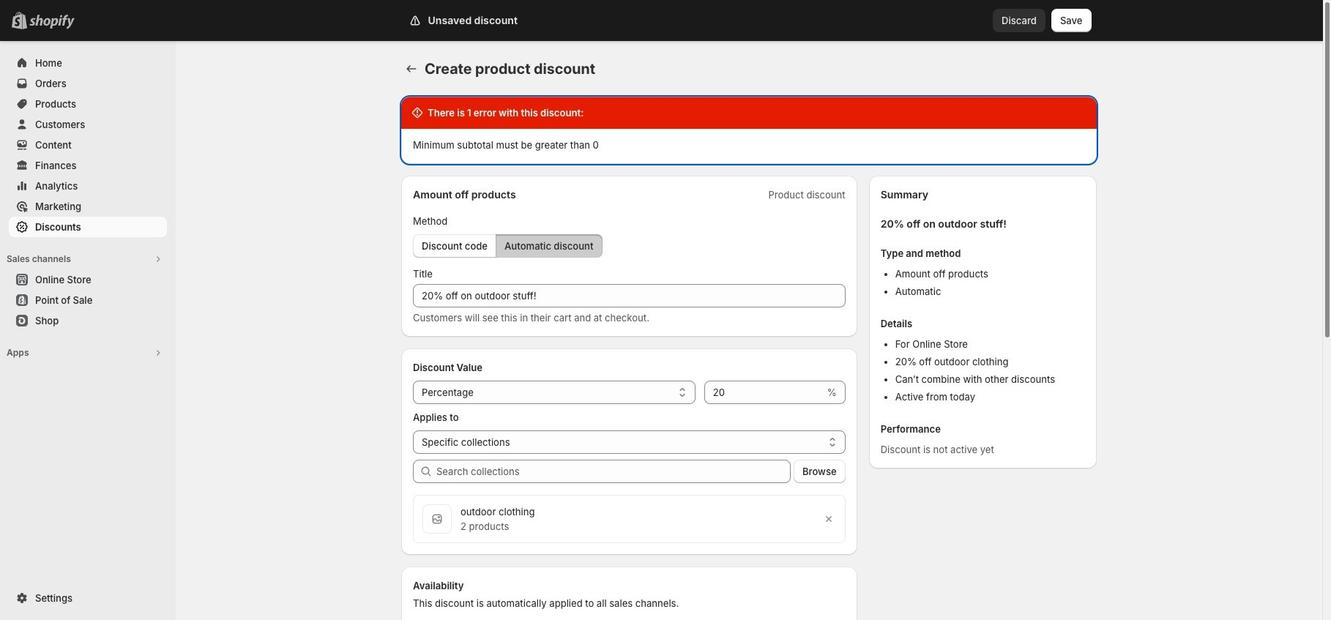 Task type: locate. For each thing, give the bounding box(es) containing it.
Search collections text field
[[436, 460, 791, 483]]

None text field
[[413, 284, 845, 308]]

shopify image
[[29, 15, 75, 29]]

None text field
[[704, 381, 824, 404]]



Task type: vqa. For each thing, say whether or not it's contained in the screenshot.
tab list
no



